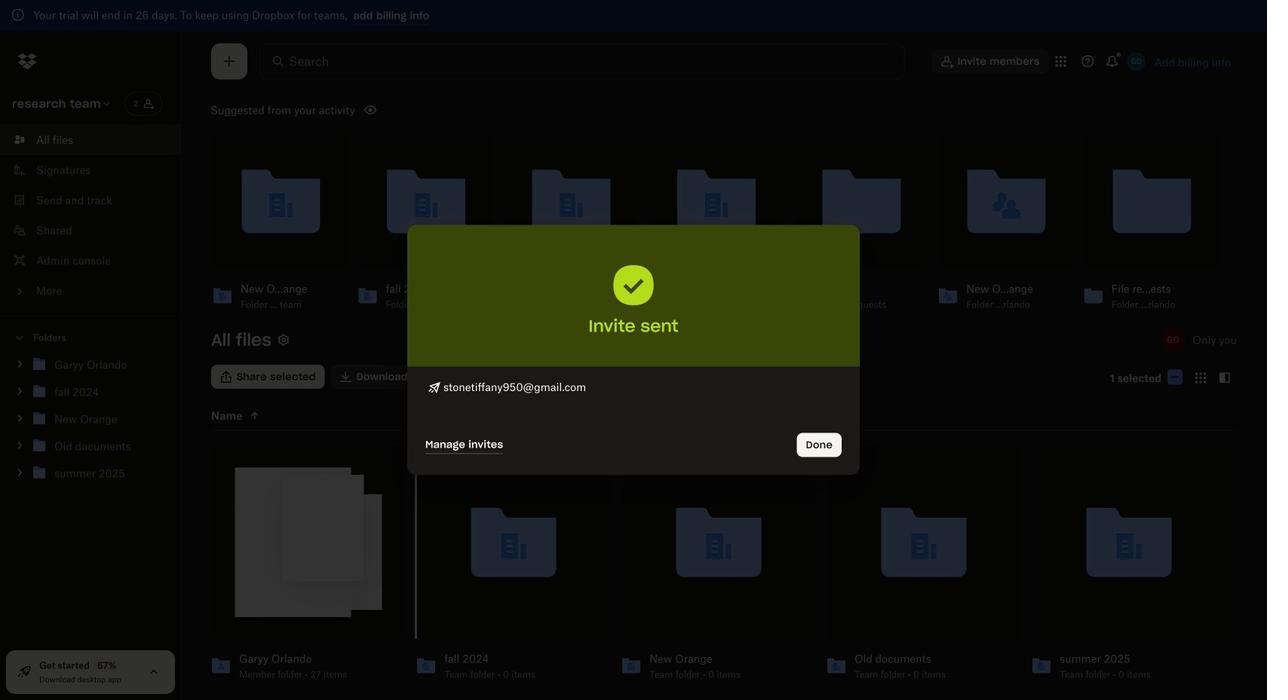 Task type: vqa. For each thing, say whether or not it's contained in the screenshot.
Group
yes



Task type: locate. For each thing, give the bounding box(es) containing it.
list
[[0, 116, 181, 316]]

dropbox image
[[12, 46, 42, 77]]

group
[[0, 348, 181, 499]]

list item
[[0, 125, 181, 155]]

alert
[[0, 0, 1267, 31]]

team shared folder, new orange row
[[616, 446, 815, 691]]

dialog
[[407, 225, 860, 476]]

team member folder, garyy orlando row
[[206, 446, 405, 691]]

garyy orlando (you) image
[[1159, 326, 1187, 354]]



Task type: describe. For each thing, give the bounding box(es) containing it.
team shared folder, old documents row
[[821, 446, 1020, 691]]

more image
[[12, 284, 27, 299]]

team shared folder, fall 2024 row
[[411, 446, 610, 691]]

team shared folder, summer 2025 row
[[1026, 446, 1226, 691]]



